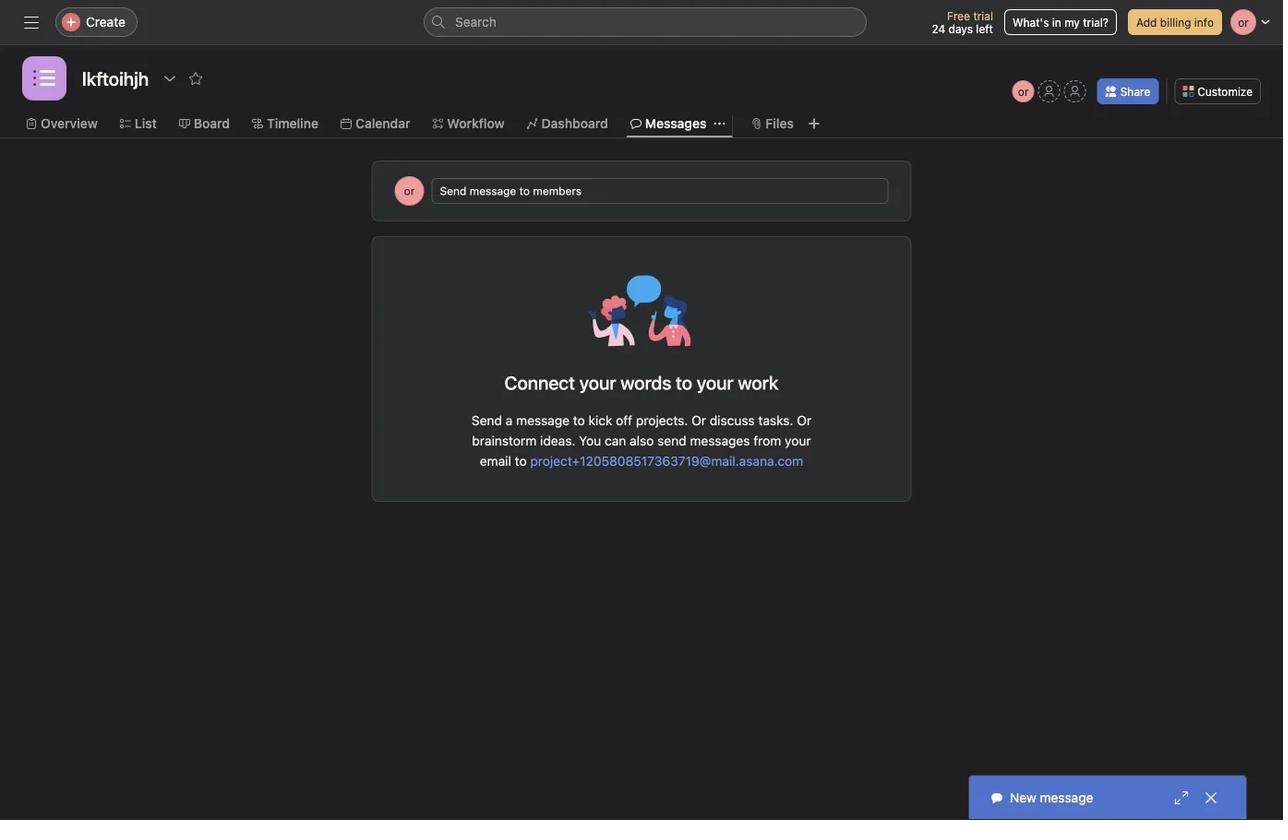 Task type: describe. For each thing, give the bounding box(es) containing it.
to left kick
[[573, 413, 585, 428]]

board
[[194, 116, 230, 131]]

expand new message image
[[1175, 791, 1189, 806]]

also
[[630, 434, 654, 449]]

projects.
[[636, 413, 688, 428]]

connect
[[505, 372, 575, 394]]

brainstorm
[[472, 434, 537, 449]]

add tab image
[[807, 116, 822, 131]]

list
[[135, 116, 157, 131]]

project+1205808517363719@mail.asana.com link
[[530, 454, 804, 469]]

email
[[480, 454, 512, 469]]

overview link
[[26, 114, 98, 134]]

new message
[[1010, 791, 1094, 806]]

add
[[1137, 16, 1157, 29]]

overview
[[41, 116, 98, 131]]

workflow link
[[433, 114, 505, 134]]

list link
[[120, 114, 157, 134]]

in
[[1053, 16, 1062, 29]]

create button
[[55, 7, 138, 37]]

free
[[948, 9, 971, 22]]

search list box
[[424, 7, 867, 37]]

words
[[621, 372, 672, 394]]

send for send a message to kick off projects. or discuss tasks. or brainstorm ideas. you can also send messages from your email to
[[472, 413, 502, 428]]

customize
[[1198, 85, 1253, 98]]

left
[[976, 22, 994, 35]]

calendar
[[355, 116, 410, 131]]

members
[[533, 185, 582, 198]]

dashboard
[[542, 116, 608, 131]]

messages link
[[630, 114, 707, 134]]

kick
[[589, 413, 613, 428]]

send for send message to members
[[440, 185, 467, 198]]

to right email
[[515, 454, 527, 469]]

2 or from the left
[[797, 413, 812, 428]]

or inside button
[[1018, 85, 1029, 98]]

tab actions image
[[714, 118, 725, 129]]

list image
[[33, 67, 55, 90]]

files
[[766, 116, 794, 131]]

files link
[[751, 114, 794, 134]]

send message to members
[[440, 185, 582, 198]]

timeline link
[[252, 114, 319, 134]]

project+1205808517363719@mail.asana.com
[[530, 454, 804, 469]]

timeline
[[267, 116, 319, 131]]

or button
[[1013, 80, 1035, 103]]

add billing info button
[[1128, 9, 1223, 35]]

show options image
[[163, 71, 177, 86]]

calendar link
[[341, 114, 410, 134]]

dashboard link
[[527, 114, 608, 134]]

messages
[[645, 116, 707, 131]]

you
[[579, 434, 601, 449]]



Task type: vqa. For each thing, say whether or not it's contained in the screenshot.
More actions image
no



Task type: locate. For each thing, give the bounding box(es) containing it.
0 horizontal spatial or
[[404, 185, 415, 198]]

what's in my trial?
[[1013, 16, 1109, 29]]

send a message to kick off projects. or discuss tasks. or brainstorm ideas. you can also send messages from your email to
[[472, 413, 812, 469]]

1 or from the left
[[692, 413, 706, 428]]

or
[[1018, 85, 1029, 98], [404, 185, 415, 198]]

1 horizontal spatial your
[[785, 434, 811, 449]]

your work
[[697, 372, 779, 394]]

0 vertical spatial send
[[440, 185, 467, 198]]

my
[[1065, 16, 1080, 29]]

share
[[1121, 85, 1151, 98]]

close image
[[1204, 791, 1219, 806]]

your inside send a message to kick off projects. or discuss tasks. or brainstorm ideas. you can also send messages from your email to
[[785, 434, 811, 449]]

or up messages
[[692, 413, 706, 428]]

expand sidebar image
[[24, 15, 39, 30]]

discuss
[[710, 413, 755, 428]]

message inside send a message to kick off projects. or discuss tasks. or brainstorm ideas. you can also send messages from your email to
[[516, 413, 570, 428]]

search
[[455, 14, 497, 30]]

0 horizontal spatial or
[[692, 413, 706, 428]]

to left members on the top of page
[[520, 185, 530, 198]]

your
[[580, 372, 617, 394], [785, 434, 811, 449]]

what's in my trial? button
[[1005, 9, 1117, 35]]

create
[[86, 14, 126, 30]]

messages
[[690, 434, 750, 449]]

trial?
[[1083, 16, 1109, 29]]

or
[[692, 413, 706, 428], [797, 413, 812, 428]]

1 vertical spatial message
[[516, 413, 570, 428]]

0 horizontal spatial your
[[580, 372, 617, 394]]

send
[[658, 434, 687, 449]]

to
[[520, 185, 530, 198], [676, 372, 693, 394], [573, 413, 585, 428], [515, 454, 527, 469]]

add billing info
[[1137, 16, 1214, 29]]

message up ideas.
[[516, 413, 570, 428]]

ideas.
[[540, 434, 576, 449]]

0 horizontal spatial send
[[440, 185, 467, 198]]

tasks.
[[759, 413, 794, 428]]

send inside send a message to kick off projects. or discuss tasks. or brainstorm ideas. you can also send messages from your email to
[[472, 413, 502, 428]]

1 vertical spatial send
[[472, 413, 502, 428]]

add to starred image
[[188, 71, 203, 86]]

or right tasks.
[[797, 413, 812, 428]]

0 vertical spatial your
[[580, 372, 617, 394]]

board link
[[179, 114, 230, 134]]

days
[[949, 22, 973, 35]]

None text field
[[78, 62, 153, 95]]

send inside button
[[440, 185, 467, 198]]

a
[[506, 413, 513, 428]]

message
[[470, 185, 516, 198], [516, 413, 570, 428]]

1 horizontal spatial send
[[472, 413, 502, 428]]

free trial 24 days left
[[932, 9, 994, 35]]

message inside button
[[470, 185, 516, 198]]

0 vertical spatial or
[[1018, 85, 1029, 98]]

what's
[[1013, 16, 1049, 29]]

connect your words to your work
[[505, 372, 779, 394]]

workflow
[[447, 116, 505, 131]]

0 vertical spatial message
[[470, 185, 516, 198]]

or down the what's
[[1018, 85, 1029, 98]]

to inside button
[[520, 185, 530, 198]]

billing
[[1161, 16, 1192, 29]]

your down tasks.
[[785, 434, 811, 449]]

send down the workflow link
[[440, 185, 467, 198]]

1 horizontal spatial or
[[1018, 85, 1029, 98]]

customize button
[[1175, 78, 1261, 104]]

send left a
[[472, 413, 502, 428]]

trial
[[974, 9, 994, 22]]

message left members on the top of page
[[470, 185, 516, 198]]

1 vertical spatial or
[[404, 185, 415, 198]]

send message to members button
[[432, 178, 889, 204]]

share button
[[1098, 78, 1159, 104]]

your up kick
[[580, 372, 617, 394]]

or down calendar
[[404, 185, 415, 198]]

24
[[932, 22, 946, 35]]

1 vertical spatial your
[[785, 434, 811, 449]]

from
[[754, 434, 782, 449]]

search button
[[424, 7, 867, 37]]

to right words
[[676, 372, 693, 394]]

info
[[1195, 16, 1214, 29]]

1 horizontal spatial or
[[797, 413, 812, 428]]

off
[[616, 413, 633, 428]]

can
[[605, 434, 626, 449]]

send
[[440, 185, 467, 198], [472, 413, 502, 428]]



